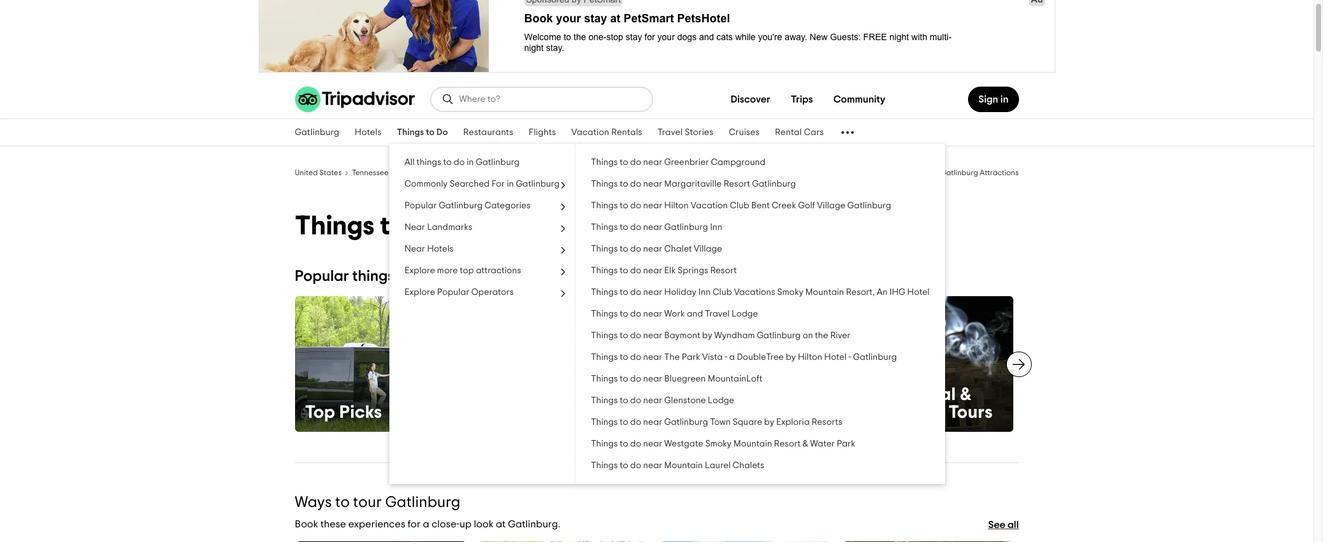 Task type: describe. For each thing, give the bounding box(es) containing it.
gatlinburg down "vacation rentals" at the top left of page
[[574, 169, 612, 177]]

0 horizontal spatial &
[[803, 440, 809, 449]]

top picks link
[[295, 297, 431, 432]]

resort inside things to do near margaritaville resort gatlinburg link
[[724, 180, 750, 189]]

things to do near margaritaville resort gatlinburg link
[[576, 173, 945, 195]]

baymont
[[665, 332, 701, 341]]

near for things to do near margaritaville resort gatlinburg
[[644, 180, 663, 189]]

for
[[408, 520, 421, 530]]

do for things to do near work and travel lodge
[[631, 310, 642, 319]]

rental cars link
[[768, 119, 832, 146]]

elk
[[665, 267, 676, 275]]

tn
[[925, 169, 935, 177]]

mountain inside things to do near westgate smoky mountain resort & water park link
[[734, 440, 773, 449]]

0 vertical spatial vacation
[[572, 128, 610, 137]]

to for things to do near westgate smoky mountain resort & water park link
[[620, 440, 629, 449]]

0 vertical spatial hilton
[[665, 201, 689, 210]]

things for the things to do near baymont by wyndham gatlinburg on the river link
[[591, 332, 618, 341]]

to for the things to do near greenbrier campground link
[[620, 158, 629, 167]]

gatlinburg down searched
[[439, 201, 483, 210]]

do for things to do near holiday inn club vacations smoky mountain resort, an ihg hotel
[[631, 288, 642, 297]]

parks
[[657, 404, 702, 422]]

do up near hotels
[[411, 213, 444, 240]]

1 horizontal spatial hotel
[[908, 288, 930, 297]]

close-
[[432, 520, 460, 530]]

near for things to do near westgate smoky mountain resort & water park
[[644, 440, 663, 449]]

walking tours link
[[733, 297, 868, 432]]

to for the things to do near gatlinburg inn link
[[620, 223, 629, 232]]

travel stories link
[[650, 119, 722, 146]]

near for things to do near baymont by wyndham gatlinburg on the river
[[644, 332, 663, 341]]

things for things to do near glenstone lodge link
[[591, 397, 618, 406]]

resort inside things to do near elk springs resort link
[[711, 267, 737, 275]]

0 vertical spatial things to do in gatlinburg
[[521, 169, 612, 177]]

things for all
[[417, 158, 442, 167]]

square
[[733, 418, 763, 427]]

do for things to do near gatlinburg inn
[[631, 223, 642, 232]]

and
[[687, 310, 703, 319]]

gatlinburg up for
[[476, 158, 520, 167]]

to for things to do near gatlinburg town square by exploria resorts link
[[620, 418, 629, 427]]

near for things to do near greenbrier campground
[[644, 158, 663, 167]]

things to do near glenstone lodge
[[591, 397, 735, 406]]

0 horizontal spatial village
[[694, 245, 722, 254]]

to for things to do near bluegreen mountainloft link
[[620, 375, 629, 384]]

walking
[[743, 386, 810, 404]]

things to do near chalet village
[[591, 245, 722, 254]]

things to do near elk springs resort link
[[576, 260, 945, 282]]

things to do near mountain laurel chalets
[[591, 462, 765, 471]]

1 horizontal spatial village
[[818, 201, 846, 210]]

trips
[[791, 94, 813, 105]]

to for things to do near margaritaville resort gatlinburg link
[[620, 180, 629, 189]]

things to do near elk springs resort
[[591, 267, 737, 275]]

things to do near bluegreen mountainloft link
[[576, 369, 945, 390]]

rentals
[[612, 128, 643, 137]]

club for vacations
[[713, 288, 732, 297]]

commonly
[[405, 180, 448, 189]]

operators
[[472, 288, 514, 297]]

explore more top attractions button
[[389, 260, 575, 282]]

0 vertical spatial travel
[[658, 128, 683, 137]]

hotels link
[[347, 119, 389, 146]]

commonly searched for in gatlinburg
[[405, 180, 560, 189]]

near landmarks
[[405, 223, 473, 232]]

vacations
[[734, 288, 776, 297]]

to for things to do near mountain laurel chalets link
[[620, 462, 629, 471]]

things to do near holiday inn club vacations smoky mountain resort, an ihg hotel link
[[576, 282, 945, 304]]

near for things to do near holiday inn club vacations smoky mountain resort, an ihg hotel
[[644, 288, 663, 297]]

do for things to do near westgate smoky mountain resort & water park
[[631, 440, 642, 449]]

vista
[[703, 353, 723, 362]]

top
[[460, 267, 474, 275]]

gatlinburg up doubletree
[[757, 332, 801, 341]]

a inside things to do near the park vista - a doubletree by hilton hotel - gatlinburg link
[[730, 353, 735, 362]]

gatlinburg up cultural
[[854, 353, 897, 362]]

explore for explore popular operators
[[405, 288, 435, 297]]

sevier county link
[[415, 167, 463, 177]]

0 vertical spatial park
[[682, 353, 701, 362]]

to for things to do near elk springs resort link
[[620, 267, 629, 275]]

things for things to do near gatlinburg town square by exploria resorts link
[[591, 418, 618, 427]]

ihg
[[890, 288, 906, 297]]

things to do near hilton vacation club bent creek golf village gatlinburg link
[[576, 195, 945, 217]]

1 theme from the left
[[597, 404, 653, 422]]

for
[[492, 180, 505, 189]]

all things to do in gatlinburg link
[[389, 152, 575, 173]]

things to do near gatlinburg town square by exploria resorts link
[[576, 412, 945, 434]]

inn for holiday
[[699, 288, 711, 297]]

tennessee
[[352, 169, 389, 177]]

advertisement region
[[0, 0, 1314, 75]]

to for things to do near hilton vacation club bent creek golf village gatlinburg link
[[620, 201, 629, 210]]

more
[[437, 267, 458, 275]]

campground
[[711, 158, 766, 167]]

travel stories
[[658, 128, 714, 137]]

things for things to do near westgate smoky mountain resort & water park link
[[591, 440, 618, 449]]

in right sign
[[1001, 94, 1009, 105]]

theme inside cultural & theme tours
[[889, 404, 945, 422]]

states
[[320, 169, 342, 177]]

tennessee (tn)
[[352, 169, 404, 177]]

near for things to do near mountain laurel chalets
[[644, 462, 663, 471]]

look
[[474, 520, 494, 530]]

things to do in gatlinburg, tn - gatlinburg attractions
[[831, 169, 1019, 177]]

in down the vacation rentals link
[[566, 169, 572, 177]]

near hotels button
[[389, 238, 575, 260]]

things for things to do near chalet village link
[[591, 245, 618, 254]]

things to do near bluegreen mountainloft
[[591, 375, 763, 384]]

in down popular gatlinburg categories
[[450, 213, 471, 240]]

things to do link
[[389, 119, 456, 146]]

doubletree
[[737, 353, 784, 362]]

near hotels
[[405, 245, 454, 254]]

walking tours
[[743, 386, 810, 422]]

near for things to do near elk springs resort
[[644, 267, 663, 275]]

theme parks link
[[587, 297, 722, 432]]

springs
[[678, 267, 709, 275]]

popular inside "button"
[[437, 288, 470, 297]]

search image
[[442, 93, 454, 106]]

mountain inside things to do near holiday inn club vacations smoky mountain resort, an ihg hotel link
[[806, 288, 845, 297]]

discover
[[731, 94, 771, 105]]

mountain inside things to do near mountain laurel chalets link
[[665, 462, 703, 471]]

tour
[[353, 495, 382, 511]]

near for things to do near chalet village
[[644, 245, 663, 254]]

things for things to do near holiday inn club vacations smoky mountain resort, an ihg hotel link
[[591, 288, 618, 297]]

rental cars
[[775, 128, 824, 137]]

& inside cultural & theme tours
[[961, 386, 972, 404]]

gatlinburg up united states link
[[295, 128, 340, 137]]

tours inside cultural & theme tours
[[949, 404, 993, 422]]

rental
[[775, 128, 802, 137]]

community button
[[824, 87, 896, 112]]

commonly searched for in gatlinburg button
[[389, 173, 575, 195]]

1 horizontal spatial vacation
[[691, 201, 728, 210]]

see all
[[989, 520, 1019, 530]]

top picks
[[305, 404, 382, 422]]

cars
[[804, 128, 824, 137]]

gatlinburg up creek
[[752, 180, 796, 189]]

0 horizontal spatial smoky
[[706, 440, 732, 449]]

near for things to do near hilton vacation club bent creek golf village gatlinburg
[[644, 201, 663, 210]]

laurel
[[705, 462, 731, 471]]

trips button
[[781, 87, 824, 112]]

river
[[831, 332, 851, 341]]

things to do near holiday inn club vacations smoky mountain resort, an ihg hotel
[[591, 288, 930, 297]]

see all link
[[989, 512, 1019, 540]]

near for things to do near gatlinburg inn
[[644, 223, 663, 232]]

gatlinburg right tn at the top
[[941, 169, 979, 177]]

on
[[803, 332, 813, 341]]

things for things to do near elk springs resort link
[[591, 267, 618, 275]]

flights link
[[521, 119, 564, 146]]

wyndham
[[715, 332, 755, 341]]

discover button
[[721, 87, 781, 112]]

to for the things to do near baymont by wyndham gatlinburg on the river link
[[620, 332, 629, 341]]

things to do near westgate smoky mountain resort & water park
[[591, 440, 856, 449]]

all
[[1008, 520, 1019, 530]]

do down search icon
[[437, 128, 448, 137]]

ways to tour gatlinburg
[[295, 495, 461, 511]]

flights
[[529, 128, 556, 137]]

water
[[811, 440, 835, 449]]

gatlinburg down the glenstone
[[665, 418, 708, 427]]

near for things to do near work and travel lodge
[[644, 310, 663, 319]]

do for things to do near mountain laurel chalets
[[631, 462, 642, 471]]



Task type: locate. For each thing, give the bounding box(es) containing it.
1 vertical spatial smoky
[[706, 440, 732, 449]]

vacation left rentals
[[572, 128, 610, 137]]

0 horizontal spatial theme
[[597, 404, 653, 422]]

near for things to do near gatlinburg town square by exploria resorts
[[644, 418, 663, 427]]

explore for explore more top attractions
[[405, 267, 435, 275]]

do for things to do near bluegreen mountainloft
[[631, 375, 642, 384]]

ways to tour gatlinburg link
[[295, 495, 461, 511]]

near left "greenbrier"
[[644, 158, 663, 167]]

near for near hotels
[[405, 245, 425, 254]]

things to do near gatlinburg town square by exploria resorts
[[591, 418, 843, 427]]

park right water on the bottom of page
[[837, 440, 856, 449]]

near inside things to do near the park vista - a doubletree by hilton hotel - gatlinburg link
[[644, 353, 663, 362]]

sign in link
[[969, 87, 1019, 112]]

- right vista
[[725, 353, 728, 362]]

mountain up chalets
[[734, 440, 773, 449]]

things inside things to do near bluegreen mountainloft link
[[591, 375, 618, 384]]

4 near from the top
[[644, 223, 663, 232]]

club left bent
[[730, 201, 750, 210]]

near for things to do near bluegreen mountainloft
[[644, 375, 663, 384]]

1 horizontal spatial things
[[417, 158, 442, 167]]

1 vertical spatial by
[[786, 353, 796, 362]]

by right doubletree
[[786, 353, 796, 362]]

near down things to do near gatlinburg inn
[[644, 245, 663, 254]]

0 vertical spatial explore
[[405, 267, 435, 275]]

sign
[[979, 94, 999, 105]]

11 near from the top
[[644, 375, 663, 384]]

do for things to do near the park vista - a doubletree by hilton hotel - gatlinburg
[[631, 353, 642, 362]]

vacation rentals
[[572, 128, 643, 137]]

1 vertical spatial things to do in gatlinburg
[[295, 213, 606, 240]]

resort down campground at the right top of page
[[724, 180, 750, 189]]

do for things to do near chalet village
[[631, 245, 642, 254]]

resort right springs
[[711, 267, 737, 275]]

0 vertical spatial club
[[730, 201, 750, 210]]

do left gatlinburg,
[[865, 169, 875, 177]]

smoky
[[778, 288, 804, 297], [706, 440, 732, 449]]

8 near from the top
[[644, 310, 663, 319]]

popular gatlinburg categories
[[405, 201, 531, 210]]

tours
[[743, 404, 787, 422], [949, 404, 993, 422]]

1 vertical spatial hilton
[[798, 353, 823, 362]]

0 vertical spatial &
[[961, 386, 972, 404]]

park
[[682, 353, 701, 362], [837, 440, 856, 449]]

club for bent
[[730, 201, 750, 210]]

near left westgate
[[644, 440, 663, 449]]

things
[[417, 158, 442, 167], [352, 269, 395, 284]]

things to do in gatlinburg down popular gatlinburg categories
[[295, 213, 606, 240]]

near inside things to do near bluegreen mountainloft link
[[644, 375, 663, 384]]

things to do near baymont by wyndham gatlinburg on the river link
[[576, 325, 945, 347]]

0 horizontal spatial travel
[[658, 128, 683, 137]]

2 horizontal spatial by
[[786, 353, 796, 362]]

near inside things to do near westgate smoky mountain resort & water park link
[[644, 440, 663, 449]]

hotels inside button
[[427, 245, 454, 254]]

near for things to do near the park vista - a doubletree by hilton hotel - gatlinburg
[[644, 353, 663, 362]]

13 near from the top
[[644, 418, 663, 427]]

near left the
[[644, 353, 663, 362]]

travel up "things to do near baymont by wyndham gatlinburg on the river"
[[705, 310, 730, 319]]

the
[[815, 332, 829, 341]]

0 horizontal spatial by
[[703, 332, 713, 341]]

near up things to do near chalet village
[[644, 223, 663, 232]]

things inside things to do near work and travel lodge link
[[591, 310, 618, 319]]

in right for
[[507, 180, 514, 189]]

things to do near gatlinburg inn
[[591, 223, 723, 232]]

by inside things to do near the park vista - a doubletree by hilton hotel - gatlinburg link
[[786, 353, 796, 362]]

lodge inside things to do near work and travel lodge link
[[732, 310, 758, 319]]

2 near from the top
[[644, 180, 663, 189]]

westgate
[[665, 440, 704, 449]]

to for things to do near the park vista - a doubletree by hilton hotel - gatlinburg link
[[620, 353, 629, 362]]

14 near from the top
[[644, 440, 663, 449]]

0 horizontal spatial vacation
[[572, 128, 610, 137]]

in up searched
[[467, 158, 474, 167]]

near inside things to do near holiday inn club vacations smoky mountain resort, an ihg hotel link
[[644, 288, 663, 297]]

sign in
[[979, 94, 1009, 105]]

next image
[[1012, 357, 1027, 373]]

theme
[[597, 404, 653, 422], [889, 404, 945, 422]]

popular for popular things to do
[[295, 269, 349, 284]]

0 horizontal spatial park
[[682, 353, 701, 362]]

all
[[405, 158, 415, 167]]

hotels down near landmarks
[[427, 245, 454, 254]]

to for things to do near chalet village link
[[620, 245, 629, 254]]

things
[[397, 128, 424, 137], [591, 158, 618, 167], [521, 169, 544, 177], [831, 169, 854, 177], [591, 180, 618, 189], [591, 201, 618, 210], [295, 213, 375, 240], [591, 223, 618, 232], [591, 245, 618, 254], [591, 267, 618, 275], [591, 288, 618, 297], [591, 310, 618, 319], [591, 332, 618, 341], [591, 353, 618, 362], [591, 375, 618, 384], [591, 397, 618, 406], [591, 418, 618, 427], [591, 440, 618, 449], [591, 462, 618, 471]]

2 near from the top
[[405, 245, 425, 254]]

near down things to do near bluegreen mountainloft
[[644, 397, 663, 406]]

things inside things to do near elk springs resort link
[[591, 267, 618, 275]]

gatlinburg down gatlinburg,
[[848, 201, 892, 210]]

mountainloft
[[708, 375, 763, 384]]

things for things to do near the park vista - a doubletree by hilton hotel - gatlinburg link
[[591, 353, 618, 362]]

near inside the things to do near greenbrier campground link
[[644, 158, 663, 167]]

2 horizontal spatial mountain
[[806, 288, 845, 297]]

inn down things to do near hilton vacation club bent creek golf village gatlinburg
[[710, 223, 723, 232]]

7 near from the top
[[644, 288, 663, 297]]

1 horizontal spatial tours
[[949, 404, 993, 422]]

see
[[989, 520, 1006, 530]]

things inside things to do near hilton vacation club bent creek golf village gatlinburg link
[[591, 201, 618, 210]]

0 vertical spatial a
[[730, 353, 735, 362]]

0 horizontal spatial tours
[[743, 404, 787, 422]]

1 vertical spatial resort
[[711, 267, 737, 275]]

0 vertical spatial lodge
[[732, 310, 758, 319]]

1 horizontal spatial park
[[837, 440, 856, 449]]

2 vertical spatial resort
[[774, 440, 801, 449]]

1 near from the top
[[405, 223, 425, 232]]

12 near from the top
[[644, 397, 663, 406]]

community
[[834, 94, 886, 105]]

inn
[[710, 223, 723, 232], [699, 288, 711, 297]]

1 horizontal spatial &
[[961, 386, 972, 404]]

sevier
[[415, 169, 436, 177]]

0 vertical spatial hotel
[[908, 288, 930, 297]]

1 vertical spatial vacation
[[691, 201, 728, 210]]

things inside things to do near chalet village link
[[591, 245, 618, 254]]

by inside the things to do near baymont by wyndham gatlinburg on the river link
[[703, 332, 713, 341]]

1 horizontal spatial -
[[849, 353, 852, 362]]

0 horizontal spatial things
[[352, 269, 395, 284]]

None search field
[[431, 88, 652, 111]]

0 vertical spatial inn
[[710, 223, 723, 232]]

near left elk
[[644, 267, 663, 275]]

do for things to do near margaritaville resort gatlinburg
[[631, 180, 642, 189]]

county
[[438, 169, 463, 177]]

tennessee (tn) link
[[352, 167, 404, 177]]

club
[[730, 201, 750, 210], [713, 288, 732, 297]]

top
[[305, 404, 336, 422]]

club left vacations
[[713, 288, 732, 297]]

5 near from the top
[[644, 245, 663, 254]]

things to do near greenbrier campground
[[591, 158, 766, 167]]

in inside button
[[507, 180, 514, 189]]

things inside the things to do near gatlinburg inn link
[[591, 223, 618, 232]]

near inside the things to do near gatlinburg inn link
[[644, 223, 663, 232]]

village up springs
[[694, 245, 722, 254]]

hotel down river at the bottom right
[[825, 353, 847, 362]]

lodge inside things to do near glenstone lodge link
[[708, 397, 735, 406]]

lodge up town
[[708, 397, 735, 406]]

1 horizontal spatial smoky
[[778, 288, 804, 297]]

things to do in gatlinburg
[[521, 169, 612, 177], [295, 213, 606, 240]]

2 theme from the left
[[889, 404, 945, 422]]

experiences
[[349, 520, 406, 530]]

by right square
[[765, 418, 775, 427]]

smoky up the laurel
[[706, 440, 732, 449]]

near left baymont
[[644, 332, 663, 341]]

tripadvisor image
[[295, 87, 415, 112]]

resort inside things to do near westgate smoky mountain resort & water park link
[[774, 440, 801, 449]]

near up things to do near glenstone lodge on the bottom
[[644, 375, 663, 384]]

gatlinburg down the categories
[[476, 213, 606, 240]]

1 horizontal spatial travel
[[705, 310, 730, 319]]

travel left the stories
[[658, 128, 683, 137]]

near inside things to do near chalet village link
[[644, 245, 663, 254]]

by
[[703, 332, 713, 341], [786, 353, 796, 362], [765, 418, 775, 427]]

cruises
[[729, 128, 760, 137]]

near for things to do near glenstone lodge
[[644, 397, 663, 406]]

Search search field
[[459, 94, 642, 105]]

0 horizontal spatial a
[[423, 520, 430, 530]]

things for popular
[[352, 269, 395, 284]]

vacation rentals link
[[564, 119, 650, 146]]

near inside things to do near elk springs resort link
[[644, 267, 663, 275]]

near up near hotels
[[405, 223, 425, 232]]

near inside the things to do near baymont by wyndham gatlinburg on the river link
[[644, 332, 663, 341]]

things inside things to do near mountain laurel chalets link
[[591, 462, 618, 471]]

a right vista
[[730, 353, 735, 362]]

popular for popular gatlinburg categories
[[405, 201, 437, 210]]

1 vertical spatial a
[[423, 520, 430, 530]]

1 vertical spatial lodge
[[708, 397, 735, 406]]

1 vertical spatial inn
[[699, 288, 711, 297]]

bluegreen
[[665, 375, 706, 384]]

an
[[877, 288, 888, 297]]

lodge down vacations
[[732, 310, 758, 319]]

these
[[321, 520, 346, 530]]

gatlinburg up chalet
[[665, 223, 708, 232]]

1 vertical spatial club
[[713, 288, 732, 297]]

a right for
[[423, 520, 430, 530]]

1 horizontal spatial hilton
[[798, 353, 823, 362]]

0 vertical spatial things
[[417, 158, 442, 167]]

greenbrier
[[665, 158, 709, 167]]

holiday
[[665, 288, 697, 297]]

hotel right ihg
[[908, 288, 930, 297]]

near inside things to do near mountain laurel chalets link
[[644, 462, 663, 471]]

united states link
[[295, 167, 342, 177]]

2 vertical spatial mountain
[[665, 462, 703, 471]]

2 tours from the left
[[949, 404, 993, 422]]

near down 'things to do near greenbrier campground'
[[644, 180, 663, 189]]

1 vertical spatial things
[[352, 269, 395, 284]]

1 horizontal spatial mountain
[[734, 440, 773, 449]]

0 vertical spatial by
[[703, 332, 713, 341]]

explore popular operators
[[405, 288, 514, 297]]

things for things to do near mountain laurel chalets link
[[591, 462, 618, 471]]

0 vertical spatial mountain
[[806, 288, 845, 297]]

creek
[[772, 201, 797, 210]]

do for things to do near elk springs resort
[[631, 267, 642, 275]]

explore inside "button"
[[405, 288, 435, 297]]

to for things to do near holiday inn club vacations smoky mountain resort, an ihg hotel link
[[620, 288, 629, 297]]

hilton down margaritaville
[[665, 201, 689, 210]]

2 horizontal spatial -
[[937, 169, 939, 177]]

things inside things to do near glenstone lodge link
[[591, 397, 618, 406]]

6 near from the top
[[644, 267, 663, 275]]

1 vertical spatial &
[[803, 440, 809, 449]]

inn up and
[[699, 288, 711, 297]]

things for things to do near work and travel lodge link
[[591, 310, 618, 319]]

&
[[961, 386, 972, 404], [803, 440, 809, 449]]

previous image
[[287, 357, 303, 373]]

3 near from the top
[[644, 201, 663, 210]]

1 vertical spatial hotels
[[427, 245, 454, 254]]

to for things to do near work and travel lodge link
[[620, 310, 629, 319]]

to for ways to tour gatlinburg link
[[335, 495, 350, 511]]

0 horizontal spatial hotel
[[825, 353, 847, 362]]

1 horizontal spatial theme
[[889, 404, 945, 422]]

do down flights in the top left of the page
[[555, 169, 565, 177]]

9 near from the top
[[644, 332, 663, 341]]

village
[[818, 201, 846, 210], [694, 245, 722, 254]]

mountain down westgate
[[665, 462, 703, 471]]

smoky right vacations
[[778, 288, 804, 297]]

1 horizontal spatial by
[[765, 418, 775, 427]]

hilton down on
[[798, 353, 823, 362]]

village right golf
[[818, 201, 846, 210]]

near down things to do near elk springs resort
[[644, 288, 663, 297]]

near up things to do near gatlinburg inn
[[644, 201, 663, 210]]

0 horizontal spatial hotels
[[355, 128, 382, 137]]

by inside things to do near gatlinburg town square by exploria resorts link
[[765, 418, 775, 427]]

things for the things to do near greenbrier campground link
[[591, 158, 618, 167]]

1 vertical spatial travel
[[705, 310, 730, 319]]

2 vertical spatial by
[[765, 418, 775, 427]]

things for the things to do near gatlinburg inn link
[[591, 223, 618, 232]]

0 vertical spatial resort
[[724, 180, 750, 189]]

1 vertical spatial park
[[837, 440, 856, 449]]

resorts
[[812, 418, 843, 427]]

vacation down things to do near margaritaville resort gatlinburg
[[691, 201, 728, 210]]

2 explore from the top
[[405, 288, 435, 297]]

2 vertical spatial popular
[[437, 288, 470, 297]]

near for near landmarks
[[405, 223, 425, 232]]

1 vertical spatial popular
[[295, 269, 349, 284]]

near down the theme parks
[[644, 462, 663, 471]]

1 horizontal spatial a
[[730, 353, 735, 362]]

1 vertical spatial near
[[405, 245, 425, 254]]

united states
[[295, 169, 342, 177]]

gatlinburg up book these experiences for a close-up look at gatlinburg.
[[385, 495, 461, 511]]

things to do near mountain laurel chalets link
[[576, 455, 945, 477]]

hotels down tripadvisor image
[[355, 128, 382, 137]]

0 vertical spatial popular
[[405, 201, 437, 210]]

do for things to do near hilton vacation club bent creek golf village gatlinburg
[[631, 201, 642, 210]]

landmarks
[[427, 223, 473, 232]]

things inside things to do link
[[397, 128, 424, 137]]

things inside things to do near westgate smoky mountain resort & water park link
[[591, 440, 618, 449]]

things inside the things to do near greenbrier campground link
[[591, 158, 618, 167]]

- down river at the bottom right
[[849, 353, 852, 362]]

0 vertical spatial hotels
[[355, 128, 382, 137]]

near inside things to do near glenstone lodge link
[[644, 397, 663, 406]]

resort down exploria at the right of the page
[[774, 440, 801, 449]]

15 near from the top
[[644, 462, 663, 471]]

tours inside walking tours
[[743, 404, 787, 422]]

explore inside button
[[405, 267, 435, 275]]

do for things to do near baymont by wyndham gatlinburg on the river
[[631, 332, 642, 341]]

near down near landmarks
[[405, 245, 425, 254]]

popular inside button
[[405, 201, 437, 210]]

bent
[[752, 201, 770, 210]]

up
[[460, 520, 472, 530]]

mountain left resort,
[[806, 288, 845, 297]]

1 explore from the top
[[405, 267, 435, 275]]

things to do in gatlinburg down flights link
[[521, 169, 612, 177]]

things to do
[[397, 128, 448, 137]]

explore more top attractions
[[405, 267, 521, 275]]

things inside things to do near gatlinburg town square by exploria resorts link
[[591, 418, 618, 427]]

10 near from the top
[[644, 353, 663, 362]]

cultural
[[889, 386, 956, 404]]

chalet
[[665, 245, 692, 254]]

0 vertical spatial village
[[818, 201, 846, 210]]

1 vertical spatial hotel
[[825, 353, 847, 362]]

0 horizontal spatial hilton
[[665, 201, 689, 210]]

0 vertical spatial smoky
[[778, 288, 804, 297]]

united
[[295, 169, 318, 177]]

0 horizontal spatial -
[[725, 353, 728, 362]]

- right tn at the top
[[937, 169, 939, 177]]

park inside things to do near westgate smoky mountain resort & water park link
[[837, 440, 856, 449]]

1 horizontal spatial hotels
[[427, 245, 454, 254]]

0 horizontal spatial mountain
[[665, 462, 703, 471]]

do for things to do near gatlinburg town square by exploria resorts
[[631, 418, 642, 427]]

by up vista
[[703, 332, 713, 341]]

1 near from the top
[[644, 158, 663, 167]]

do
[[437, 128, 448, 137], [555, 169, 565, 177], [865, 169, 875, 177], [411, 213, 444, 240]]

stories
[[685, 128, 714, 137]]

near inside things to do near gatlinburg town square by exploria resorts link
[[644, 418, 663, 427]]

near inside things to do near margaritaville resort gatlinburg link
[[644, 180, 663, 189]]

1 vertical spatial mountain
[[734, 440, 773, 449]]

1 vertical spatial explore
[[405, 288, 435, 297]]

0 vertical spatial near
[[405, 223, 425, 232]]

cultural & theme tours
[[889, 386, 993, 422]]

near left the work
[[644, 310, 663, 319]]

things for things to do near hilton vacation club bent creek golf village gatlinburg link
[[591, 201, 618, 210]]

things inside the things to do near baymont by wyndham gatlinburg on the river link
[[591, 332, 618, 341]]

things inside things to do near holiday inn club vacations smoky mountain resort, an ihg hotel link
[[591, 288, 618, 297]]

work
[[665, 310, 685, 319]]

sevier county
[[415, 169, 463, 177]]

things inside things to do near the park vista - a doubletree by hilton hotel - gatlinburg link
[[591, 353, 618, 362]]

things inside things to do near margaritaville resort gatlinburg link
[[591, 180, 618, 189]]

inn for gatlinburg
[[710, 223, 723, 232]]

do for things to do near greenbrier campground
[[631, 158, 642, 167]]

do for things to do near glenstone lodge
[[631, 397, 642, 406]]

& right cultural
[[961, 386, 972, 404]]

hotel
[[908, 288, 930, 297], [825, 353, 847, 362]]

to for things to do near glenstone lodge link
[[620, 397, 629, 406]]

near inside things to do near hilton vacation club bent creek golf village gatlinburg link
[[644, 201, 663, 210]]

book these experiences for a close-up look at gatlinburg.
[[295, 520, 561, 530]]

resort
[[724, 180, 750, 189], [711, 267, 737, 275], [774, 440, 801, 449]]

1 tours from the left
[[743, 404, 787, 422]]

things for things to do near bluegreen mountainloft link
[[591, 375, 618, 384]]

near inside things to do near work and travel lodge link
[[644, 310, 663, 319]]

restaurants
[[463, 128, 514, 137]]

popular
[[405, 201, 437, 210], [295, 269, 349, 284], [437, 288, 470, 297]]

1 vertical spatial village
[[694, 245, 722, 254]]

gatlinburg up the categories
[[516, 180, 560, 189]]

in left gatlinburg,
[[876, 169, 882, 177]]

things to do near glenstone lodge link
[[576, 390, 945, 412]]

near down things to do near glenstone lodge on the bottom
[[644, 418, 663, 427]]

things inside "all things to do in gatlinburg" link
[[417, 158, 442, 167]]

glenstone
[[665, 397, 706, 406]]

things for things to do near margaritaville resort gatlinburg link
[[591, 180, 618, 189]]

& left water on the bottom of page
[[803, 440, 809, 449]]

park right the
[[682, 353, 701, 362]]



Task type: vqa. For each thing, say whether or not it's contained in the screenshot.
amazing in Yaza the amazing tour / awesome photographer 😎 Nov 2023 • Couples
no



